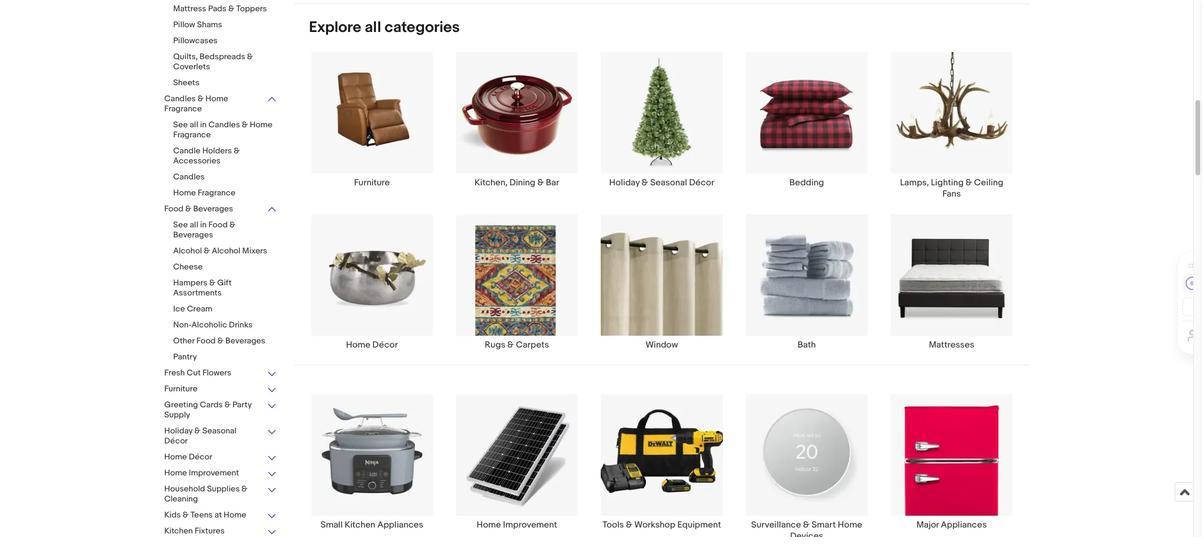 Task type: describe. For each thing, give the bounding box(es) containing it.
alcohol & alcohol mixers link
[[173, 246, 277, 257]]

furniture button
[[164, 384, 277, 396]]

kitchen, dining & bar link
[[444, 51, 589, 200]]

rugs & carpets link
[[444, 214, 589, 351]]

kitchen inside mattress pads & toppers pillow shams pillowcases quilts, bedspreads & coverlets sheets candles & home fragrance see all in candles & home fragrance candle holders & accessories candles home fragrance food & beverages see all in food & beverages alcohol & alcohol mixers cheese hampers & gift assortments ice cream non-alcoholic drinks other food & beverages pantry fresh cut flowers furniture greeting cards & party supply holiday & seasonal décor home décor home improvement household supplies & cleaning kids & teens at home kitchen fixtures
[[164, 527, 193, 537]]

& inside surveillance & smart home devices
[[803, 520, 810, 532]]

home improvement button
[[164, 469, 277, 480]]

shams
[[197, 20, 222, 30]]

home improvement link
[[444, 394, 589, 538]]

1 horizontal spatial holiday
[[609, 177, 640, 189]]

home décor button
[[164, 453, 277, 464]]

hampers
[[173, 278, 208, 288]]

alcoholic
[[191, 320, 227, 330]]

candle holders & accessories link
[[173, 146, 277, 167]]

1 alcohol from the left
[[173, 246, 202, 256]]

window
[[646, 340, 678, 351]]

cheese
[[173, 262, 203, 272]]

cream
[[187, 304, 212, 314]]

flowers
[[203, 368, 231, 378]]

small
[[321, 520, 343, 532]]

see all in food & beverages link
[[173, 220, 277, 241]]

bath
[[798, 340, 816, 351]]

dining
[[510, 177, 535, 189]]

mattresses link
[[879, 214, 1024, 351]]

pillow shams link
[[173, 20, 277, 31]]

lamps, lighting & ceiling fans link
[[879, 51, 1024, 200]]

surveillance & smart home devices link
[[734, 394, 879, 538]]

other
[[173, 336, 195, 346]]

bar
[[546, 177, 559, 189]]

kitchen inside small kitchen appliances link
[[345, 520, 375, 532]]

holders
[[202, 146, 232, 156]]

bedding link
[[734, 51, 879, 200]]

1 horizontal spatial furniture
[[354, 177, 390, 189]]

2 in from the top
[[200, 220, 207, 230]]

home improvement
[[477, 520, 557, 532]]

non-alcoholic drinks link
[[173, 320, 277, 332]]

bedspreads
[[200, 52, 245, 62]]

mattress pads & toppers link
[[173, 4, 277, 15]]

cheese link
[[173, 262, 277, 273]]

ice
[[173, 304, 185, 314]]

1 vertical spatial fragrance
[[173, 130, 211, 140]]

categories
[[385, 18, 460, 37]]

2 vertical spatial all
[[190, 220, 198, 230]]

quilts,
[[173, 52, 198, 62]]

2 alcohol from the left
[[212, 246, 240, 256]]

furniture inside mattress pads & toppers pillow shams pillowcases quilts, bedspreads & coverlets sheets candles & home fragrance see all in candles & home fragrance candle holders & accessories candles home fragrance food & beverages see all in food & beverages alcohol & alcohol mixers cheese hampers & gift assortments ice cream non-alcoholic drinks other food & beverages pantry fresh cut flowers furniture greeting cards & party supply holiday & seasonal décor home décor home improvement household supplies & cleaning kids & teens at home kitchen fixtures
[[164, 384, 197, 394]]

0 vertical spatial food
[[164, 204, 184, 214]]

2 vertical spatial fragrance
[[198, 188, 235, 198]]

candles & home fragrance button
[[164, 94, 277, 115]]

improvement inside mattress pads & toppers pillow shams pillowcases quilts, bedspreads & coverlets sheets candles & home fragrance see all in candles & home fragrance candle holders & accessories candles home fragrance food & beverages see all in food & beverages alcohol & alcohol mixers cheese hampers & gift assortments ice cream non-alcoholic drinks other food & beverages pantry fresh cut flowers furniture greeting cards & party supply holiday & seasonal décor home décor home improvement household supplies & cleaning kids & teens at home kitchen fixtures
[[189, 469, 239, 479]]

surveillance & smart home devices
[[751, 520, 862, 538]]

1 vertical spatial candles
[[209, 120, 240, 130]]

ice cream link
[[173, 304, 277, 316]]

surveillance
[[751, 520, 801, 532]]

1 in from the top
[[200, 120, 207, 130]]

rugs
[[485, 340, 505, 351]]

hampers & gift assortments link
[[173, 278, 277, 300]]

small kitchen appliances link
[[300, 394, 444, 538]]

carpets
[[516, 340, 549, 351]]

home décor
[[346, 340, 398, 351]]

holiday & seasonal décor button
[[164, 426, 277, 448]]

supply
[[164, 410, 190, 421]]

2 vertical spatial beverages
[[225, 336, 265, 346]]

2 vertical spatial food
[[196, 336, 216, 346]]

lamps, lighting & ceiling fans
[[900, 177, 1003, 200]]

candles link
[[173, 172, 277, 183]]

seasonal inside mattress pads & toppers pillow shams pillowcases quilts, bedspreads & coverlets sheets candles & home fragrance see all in candles & home fragrance candle holders & accessories candles home fragrance food & beverages see all in food & beverages alcohol & alcohol mixers cheese hampers & gift assortments ice cream non-alcoholic drinks other food & beverages pantry fresh cut flowers furniture greeting cards & party supply holiday & seasonal décor home décor home improvement household supplies & cleaning kids & teens at home kitchen fixtures
[[202, 426, 237, 437]]

2 see from the top
[[173, 220, 188, 230]]

tools & workshop equipment link
[[589, 394, 734, 538]]

kids
[[164, 511, 181, 521]]

0 vertical spatial candles
[[164, 94, 196, 104]]

kids & teens at home button
[[164, 511, 277, 522]]

quilts, bedspreads & coverlets link
[[173, 52, 277, 73]]

greeting
[[164, 400, 198, 410]]

cut
[[187, 368, 201, 378]]

tools & workshop equipment
[[603, 520, 721, 532]]

explore all categories
[[309, 18, 460, 37]]

kitchen, dining & bar
[[475, 177, 559, 189]]

toppers
[[236, 4, 267, 14]]

home décor link
[[300, 214, 444, 351]]



Task type: vqa. For each thing, say whether or not it's contained in the screenshot.
Home Improvement dropdown button
yes



Task type: locate. For each thing, give the bounding box(es) containing it.
see up cheese
[[173, 220, 188, 230]]

1 horizontal spatial improvement
[[503, 520, 557, 532]]

pantry
[[173, 352, 197, 362]]

candles
[[164, 94, 196, 104], [209, 120, 240, 130], [173, 172, 205, 182]]

1 vertical spatial all
[[190, 120, 198, 130]]

1 vertical spatial see
[[173, 220, 188, 230]]

kitchen fixtures button
[[164, 527, 277, 538]]

0 vertical spatial all
[[365, 18, 381, 37]]

appliances inside small kitchen appliances link
[[377, 520, 423, 532]]

gift
[[217, 278, 232, 288]]

all
[[365, 18, 381, 37], [190, 120, 198, 130], [190, 220, 198, 230]]

1 vertical spatial seasonal
[[202, 426, 237, 437]]

sheets link
[[173, 78, 277, 89]]

1 vertical spatial beverages
[[173, 230, 213, 240]]

household
[[164, 485, 205, 495]]

coverlets
[[173, 62, 210, 72]]

fragrance
[[164, 104, 202, 114], [173, 130, 211, 140], [198, 188, 235, 198]]

0 vertical spatial holiday
[[609, 177, 640, 189]]

non-
[[173, 320, 191, 330]]

2 appliances from the left
[[941, 520, 987, 532]]

bath link
[[734, 214, 879, 351]]

sheets
[[173, 78, 199, 88]]

kitchen
[[345, 520, 375, 532], [164, 527, 193, 537]]

window link
[[589, 214, 734, 351]]

holiday & seasonal décor link
[[589, 51, 734, 200]]

in
[[200, 120, 207, 130], [200, 220, 207, 230]]

assortments
[[173, 288, 222, 298]]

1 horizontal spatial seasonal
[[650, 177, 687, 189]]

0 horizontal spatial kitchen
[[164, 527, 193, 537]]

holiday & seasonal décor
[[609, 177, 714, 189]]

fragrance down "sheets"
[[164, 104, 202, 114]]

pillowcases
[[173, 36, 218, 46]]

1 vertical spatial holiday
[[164, 426, 193, 437]]

fans
[[943, 189, 961, 200]]

see all in candles & home fragrance link
[[173, 120, 277, 141]]

supplies
[[207, 485, 240, 495]]

bedding
[[790, 177, 824, 189]]

fixtures
[[195, 527, 225, 537]]

mixers
[[242, 246, 267, 256]]

see
[[173, 120, 188, 130], [173, 220, 188, 230]]

explore
[[309, 18, 361, 37]]

holiday inside mattress pads & toppers pillow shams pillowcases quilts, bedspreads & coverlets sheets candles & home fragrance see all in candles & home fragrance candle holders & accessories candles home fragrance food & beverages see all in food & beverages alcohol & alcohol mixers cheese hampers & gift assortments ice cream non-alcoholic drinks other food & beverages pantry fresh cut flowers furniture greeting cards & party supply holiday & seasonal décor home décor home improvement household supplies & cleaning kids & teens at home kitchen fixtures
[[164, 426, 193, 437]]

0 horizontal spatial appliances
[[377, 520, 423, 532]]

0 vertical spatial see
[[173, 120, 188, 130]]

pads
[[208, 4, 227, 14]]

rugs & carpets
[[485, 340, 549, 351]]

0 vertical spatial improvement
[[189, 469, 239, 479]]

fragrance up food & beverages 'dropdown button'
[[198, 188, 235, 198]]

household supplies & cleaning button
[[164, 485, 277, 506]]

0 horizontal spatial furniture
[[164, 384, 197, 394]]

1 vertical spatial food
[[209, 220, 228, 230]]

workshop
[[635, 520, 675, 532]]

smart
[[812, 520, 836, 532]]

major appliances link
[[879, 394, 1024, 538]]

cleaning
[[164, 495, 198, 505]]

beverages down drinks in the bottom of the page
[[225, 336, 265, 346]]

food down food & beverages 'dropdown button'
[[209, 220, 228, 230]]

equipment
[[677, 520, 721, 532]]

fragrance up candle on the left of the page
[[173, 130, 211, 140]]

mattress
[[173, 4, 206, 14]]

kitchen down kids
[[164, 527, 193, 537]]

&
[[228, 4, 234, 14], [247, 52, 253, 62], [198, 94, 204, 104], [242, 120, 248, 130], [234, 146, 240, 156], [537, 177, 544, 189], [642, 177, 648, 189], [966, 177, 972, 189], [185, 204, 191, 214], [230, 220, 236, 230], [204, 246, 210, 256], [209, 278, 215, 288], [218, 336, 224, 346], [507, 340, 514, 351], [225, 400, 231, 410], [194, 426, 200, 437], [242, 485, 248, 495], [183, 511, 189, 521], [626, 520, 633, 532], [803, 520, 810, 532]]

0 horizontal spatial holiday
[[164, 426, 193, 437]]

furniture
[[354, 177, 390, 189], [164, 384, 197, 394]]

party
[[232, 400, 252, 410]]

beverages up cheese
[[173, 230, 213, 240]]

greeting cards & party supply button
[[164, 400, 277, 422]]

pillowcases link
[[173, 36, 277, 47]]

tools
[[603, 520, 624, 532]]

1 vertical spatial in
[[200, 220, 207, 230]]

0 horizontal spatial seasonal
[[202, 426, 237, 437]]

& inside lamps, lighting & ceiling fans
[[966, 177, 972, 189]]

beverages down "home fragrance" link
[[193, 204, 233, 214]]

0 vertical spatial in
[[200, 120, 207, 130]]

home fragrance link
[[173, 188, 277, 199]]

fresh cut flowers button
[[164, 368, 277, 380]]

all down food & beverages 'dropdown button'
[[190, 220, 198, 230]]

0 horizontal spatial improvement
[[189, 469, 239, 479]]

0 vertical spatial furniture
[[354, 177, 390, 189]]

fresh
[[164, 368, 185, 378]]

1 vertical spatial improvement
[[503, 520, 557, 532]]

seasonal
[[650, 177, 687, 189], [202, 426, 237, 437]]

food down alcoholic
[[196, 336, 216, 346]]

0 vertical spatial fragrance
[[164, 104, 202, 114]]

all up candle on the left of the page
[[190, 120, 198, 130]]

candles down accessories
[[173, 172, 205, 182]]

alcohol
[[173, 246, 202, 256], [212, 246, 240, 256]]

food & beverages button
[[164, 204, 277, 215]]

furniture link
[[300, 51, 444, 200]]

1 horizontal spatial kitchen
[[345, 520, 375, 532]]

mattresses
[[929, 340, 975, 351]]

1 appliances from the left
[[377, 520, 423, 532]]

alcohol up cheese
[[173, 246, 202, 256]]

in down food & beverages 'dropdown button'
[[200, 220, 207, 230]]

alcohol up cheese link
[[212, 246, 240, 256]]

small kitchen appliances
[[321, 520, 423, 532]]

all right explore
[[365, 18, 381, 37]]

improvement
[[189, 469, 239, 479], [503, 520, 557, 532]]

ceiling
[[974, 177, 1003, 189]]

décor
[[689, 177, 714, 189], [373, 340, 398, 351], [164, 437, 188, 447], [189, 453, 212, 463]]

candles down "sheets"
[[164, 94, 196, 104]]

holiday
[[609, 177, 640, 189], [164, 426, 193, 437]]

at
[[215, 511, 222, 521]]

0 horizontal spatial alcohol
[[173, 246, 202, 256]]

pantry link
[[173, 352, 277, 364]]

accessories
[[173, 156, 221, 166]]

food
[[164, 204, 184, 214], [209, 220, 228, 230], [196, 336, 216, 346]]

0 vertical spatial beverages
[[193, 204, 233, 214]]

pillow
[[173, 20, 195, 30]]

appliances inside major appliances link
[[941, 520, 987, 532]]

candle
[[173, 146, 200, 156]]

teens
[[190, 511, 213, 521]]

candles down candles & home fragrance 'dropdown button' at the top
[[209, 120, 240, 130]]

in down candles & home fragrance 'dropdown button' at the top
[[200, 120, 207, 130]]

0 vertical spatial seasonal
[[650, 177, 687, 189]]

lamps,
[[900, 177, 929, 189]]

other food & beverages link
[[173, 336, 277, 348]]

major
[[917, 520, 939, 532]]

1 horizontal spatial alcohol
[[212, 246, 240, 256]]

major appliances
[[917, 520, 987, 532]]

drinks
[[229, 320, 253, 330]]

kitchen right small
[[345, 520, 375, 532]]

see up candle on the left of the page
[[173, 120, 188, 130]]

1 vertical spatial furniture
[[164, 384, 197, 394]]

food down accessories
[[164, 204, 184, 214]]

2 vertical spatial candles
[[173, 172, 205, 182]]

cards
[[200, 400, 223, 410]]

1 horizontal spatial appliances
[[941, 520, 987, 532]]

1 see from the top
[[173, 120, 188, 130]]

home inside surveillance & smart home devices
[[838, 520, 862, 532]]

devices
[[790, 532, 823, 538]]



